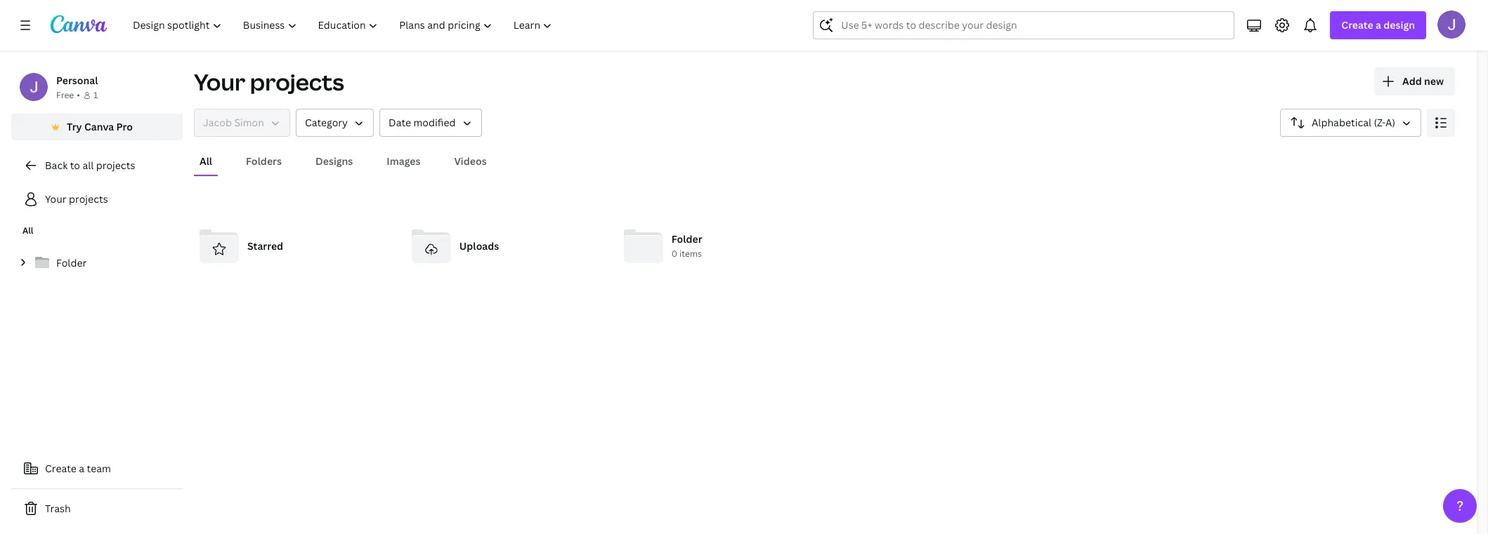 Task type: locate. For each thing, give the bounding box(es) containing it.
personal
[[56, 74, 98, 87]]

a)
[[1386, 116, 1396, 129]]

images button
[[381, 148, 426, 175]]

a inside create a team "button"
[[79, 463, 84, 476]]

1 vertical spatial your
[[45, 193, 67, 206]]

trash link
[[11, 496, 183, 524]]

a left the design
[[1376, 18, 1382, 32]]

your up jacob on the top left of the page
[[194, 67, 246, 97]]

your projects down to
[[45, 193, 108, 206]]

1 horizontal spatial a
[[1376, 18, 1382, 32]]

projects up category
[[250, 67, 344, 97]]

0 vertical spatial create
[[1342, 18, 1374, 32]]

1
[[93, 89, 98, 101]]

design
[[1384, 18, 1416, 32]]

0
[[672, 248, 678, 260]]

folder for folder
[[56, 257, 87, 270]]

a
[[1376, 18, 1382, 32], [79, 463, 84, 476]]

designs button
[[310, 148, 359, 175]]

1 horizontal spatial your
[[194, 67, 246, 97]]

free
[[56, 89, 74, 101]]

create a team button
[[11, 456, 183, 484]]

your
[[194, 67, 246, 97], [45, 193, 67, 206]]

0 vertical spatial folder
[[672, 233, 703, 246]]

jacob simon image
[[1438, 11, 1466, 39]]

a inside create a design dropdown button
[[1376, 18, 1382, 32]]

•
[[77, 89, 80, 101]]

back to all projects
[[45, 159, 135, 172]]

0 horizontal spatial a
[[79, 463, 84, 476]]

1 horizontal spatial create
[[1342, 18, 1374, 32]]

0 horizontal spatial folder
[[56, 257, 87, 270]]

1 horizontal spatial your projects
[[194, 67, 344, 97]]

starred link
[[194, 221, 395, 272]]

a left team
[[79, 463, 84, 476]]

1 vertical spatial create
[[45, 463, 77, 476]]

folder
[[672, 233, 703, 246], [56, 257, 87, 270]]

0 vertical spatial your projects
[[194, 67, 344, 97]]

try canva pro button
[[11, 114, 183, 141]]

folders
[[246, 155, 282, 168]]

your projects
[[194, 67, 344, 97], [45, 193, 108, 206]]

Category button
[[296, 109, 374, 137]]

0 vertical spatial all
[[200, 155, 212, 168]]

create left team
[[45, 463, 77, 476]]

folder up items
[[672, 233, 703, 246]]

Search search field
[[842, 12, 1207, 39]]

create inside dropdown button
[[1342, 18, 1374, 32]]

1 horizontal spatial all
[[200, 155, 212, 168]]

0 horizontal spatial all
[[22, 225, 33, 237]]

your down back
[[45, 193, 67, 206]]

images
[[387, 155, 421, 168]]

create a team
[[45, 463, 111, 476]]

videos
[[454, 155, 487, 168]]

projects right "all"
[[96, 159, 135, 172]]

create inside "button"
[[45, 463, 77, 476]]

try
[[67, 120, 82, 134]]

1 vertical spatial folder
[[56, 257, 87, 270]]

0 horizontal spatial your
[[45, 193, 67, 206]]

0 vertical spatial your
[[194, 67, 246, 97]]

projects
[[250, 67, 344, 97], [96, 159, 135, 172], [69, 193, 108, 206]]

(z-
[[1375, 116, 1386, 129]]

your projects up simon
[[194, 67, 344, 97]]

team
[[87, 463, 111, 476]]

all
[[200, 155, 212, 168], [22, 225, 33, 237]]

starred
[[247, 240, 283, 253]]

uploads link
[[406, 221, 607, 272]]

0 horizontal spatial your projects
[[45, 193, 108, 206]]

back
[[45, 159, 68, 172]]

a for design
[[1376, 18, 1382, 32]]

add new
[[1403, 75, 1445, 88]]

1 vertical spatial a
[[79, 463, 84, 476]]

None search field
[[814, 11, 1235, 39]]

folder down your projects link
[[56, 257, 87, 270]]

Owner button
[[194, 109, 290, 137]]

0 vertical spatial a
[[1376, 18, 1382, 32]]

create
[[1342, 18, 1374, 32], [45, 463, 77, 476]]

canva
[[84, 120, 114, 134]]

1 horizontal spatial folder
[[672, 233, 703, 246]]

create a design
[[1342, 18, 1416, 32]]

back to all projects link
[[11, 152, 183, 180]]

folder inside folder link
[[56, 257, 87, 270]]

create left the design
[[1342, 18, 1374, 32]]

projects down "all"
[[69, 193, 108, 206]]

date
[[389, 116, 411, 129]]

0 horizontal spatial create
[[45, 463, 77, 476]]

create for create a team
[[45, 463, 77, 476]]

all inside button
[[200, 155, 212, 168]]

0 vertical spatial projects
[[250, 67, 344, 97]]

1 vertical spatial your projects
[[45, 193, 108, 206]]

simon
[[234, 116, 264, 129]]

1 vertical spatial projects
[[96, 159, 135, 172]]



Task type: describe. For each thing, give the bounding box(es) containing it.
add
[[1403, 75, 1423, 88]]

create for create a design
[[1342, 18, 1374, 32]]

category
[[305, 116, 348, 129]]

a for team
[[79, 463, 84, 476]]

folder for folder 0 items
[[672, 233, 703, 246]]

try canva pro
[[67, 120, 133, 134]]

videos button
[[449, 148, 493, 175]]

folder 0 items
[[672, 233, 703, 260]]

add new button
[[1375, 67, 1456, 96]]

items
[[680, 248, 702, 260]]

modified
[[414, 116, 456, 129]]

alphabetical (z-a)
[[1313, 116, 1396, 129]]

new
[[1425, 75, 1445, 88]]

jacob
[[203, 116, 232, 129]]

Sort by button
[[1281, 109, 1422, 137]]

your projects link
[[11, 186, 183, 214]]

create a design button
[[1331, 11, 1427, 39]]

jacob simon
[[203, 116, 264, 129]]

designs
[[316, 155, 353, 168]]

all button
[[194, 148, 218, 175]]

to
[[70, 159, 80, 172]]

free •
[[56, 89, 80, 101]]

alphabetical
[[1313, 116, 1372, 129]]

trash
[[45, 503, 71, 516]]

2 vertical spatial projects
[[69, 193, 108, 206]]

1 vertical spatial all
[[22, 225, 33, 237]]

uploads
[[460, 240, 499, 253]]

folder link
[[11, 249, 183, 278]]

folders button
[[240, 148, 288, 175]]

date modified
[[389, 116, 456, 129]]

pro
[[116, 120, 133, 134]]

top level navigation element
[[124, 11, 565, 39]]

Date modified button
[[380, 109, 482, 137]]

all
[[83, 159, 94, 172]]



Task type: vqa. For each thing, say whether or not it's contained in the screenshot.
new
yes



